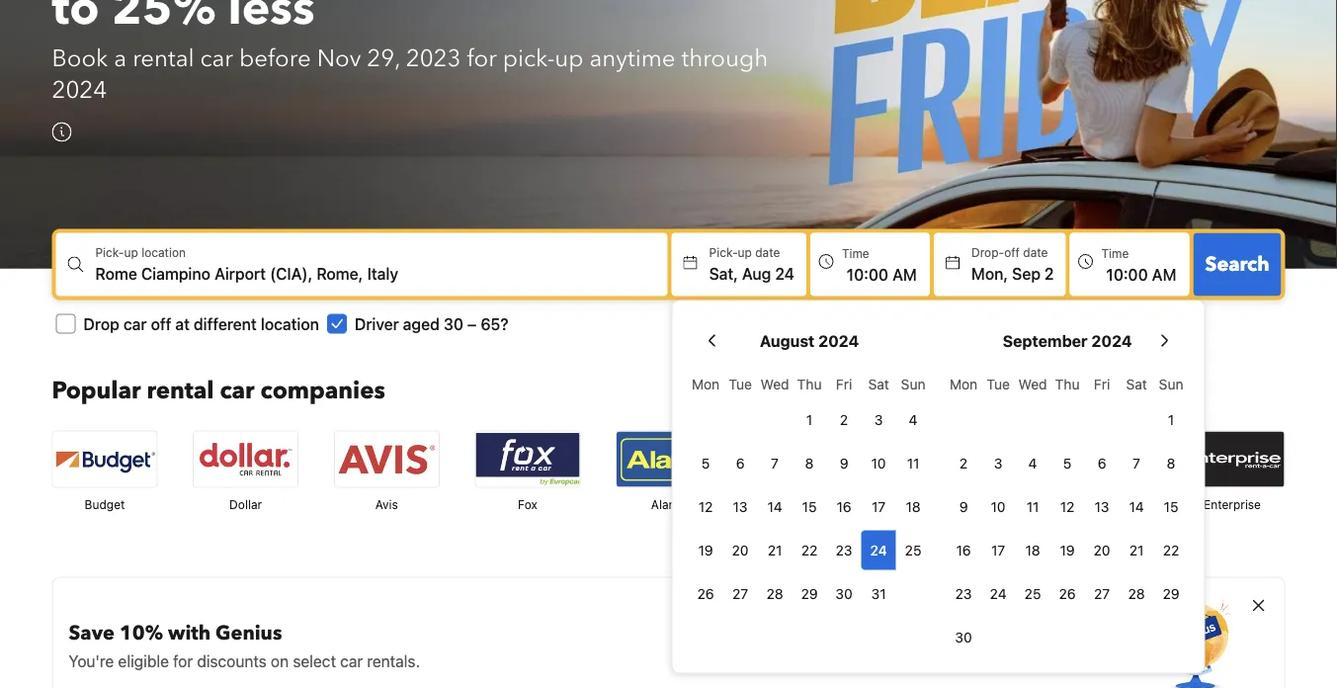 Task type: describe. For each thing, give the bounding box(es) containing it.
3 September 2024 checkbox
[[981, 443, 1016, 483]]

dollar logo image
[[194, 431, 298, 487]]

15 for 15 september 2024 option
[[1164, 498, 1179, 514]]

drop-off date mon, sep 2
[[972, 245, 1055, 283]]

date for aug
[[756, 245, 780, 259]]

28 August 2024 checkbox
[[758, 574, 793, 613]]

august
[[760, 331, 815, 350]]

20 September 2024 checkbox
[[1085, 530, 1120, 570]]

avis logo image
[[335, 431, 439, 487]]

driver aged 30 – 65?
[[355, 314, 509, 333]]

18 September 2024 checkbox
[[1016, 530, 1051, 570]]

21 for the 21 checkbox
[[768, 542, 783, 558]]

car right the drop
[[123, 314, 147, 333]]

through
[[682, 42, 768, 75]]

book a rental car before nov 29, 2023 for pick-up anytime through 2024
[[52, 42, 768, 107]]

7 August 2024 checkbox
[[758, 443, 793, 483]]

1 September 2024 checkbox
[[1154, 400, 1189, 439]]

2024 inside book a rental car before nov 29, 2023 for pick-up anytime through 2024
[[52, 74, 107, 107]]

25 for 25 august 2024 checkbox at the bottom right of page
[[905, 542, 922, 558]]

28 for 28 option
[[767, 585, 784, 601]]

driver
[[355, 314, 399, 333]]

save 10% with genius you're eligible for discounts on select car rentals.
[[69, 619, 420, 670]]

10 September 2024 checkbox
[[981, 487, 1016, 526]]

65?
[[481, 314, 509, 333]]

mon tue wed thu for august
[[692, 376, 822, 392]]

20 for 20 checkbox
[[1094, 542, 1111, 558]]

1 for 1 'option'
[[1169, 411, 1175, 427]]

dollar
[[229, 498, 262, 511]]

pick- for pick-up date sat, aug 24
[[710, 245, 738, 259]]

19 September 2024 checkbox
[[1051, 530, 1085, 570]]

24 cell
[[862, 526, 896, 570]]

thrifty
[[791, 498, 828, 511]]

Pick-up location field
[[95, 261, 668, 285]]

up for pick-up location
[[124, 245, 138, 259]]

4 September 2024 checkbox
[[1016, 443, 1051, 483]]

25 September 2024 checkbox
[[1016, 574, 1051, 613]]

popular rental car companies
[[52, 375, 385, 407]]

2024 for september
[[1092, 331, 1133, 350]]

23 September 2024 checkbox
[[947, 574, 981, 613]]

september
[[1003, 331, 1088, 350]]

6 for 6 august 2024 checkbox
[[736, 455, 745, 471]]

on
[[271, 651, 289, 670]]

6 August 2024 checkbox
[[723, 443, 758, 483]]

different
[[194, 314, 257, 333]]

18 August 2024 checkbox
[[896, 487, 931, 526]]

sun for september 2024
[[1159, 376, 1184, 392]]

genius
[[216, 619, 282, 646]]

21 for 21 checkbox
[[1130, 542, 1144, 558]]

27 August 2024 checkbox
[[723, 574, 758, 613]]

off inside drop-off date mon, sep 2
[[1005, 245, 1020, 259]]

sat for september 2024
[[1127, 376, 1148, 392]]

thu for september
[[1056, 376, 1080, 392]]

sun for august 2024
[[901, 376, 926, 392]]

up inside book a rental car before nov 29, 2023 for pick-up anytime through 2024
[[555, 42, 584, 75]]

sixt logo image
[[899, 431, 1003, 487]]

pick-up location
[[95, 245, 186, 259]]

29 for 29 option
[[1163, 585, 1180, 601]]

budget
[[85, 498, 125, 511]]

7 for 7 "checkbox"
[[771, 455, 779, 471]]

1 August 2024 checkbox
[[793, 400, 827, 439]]

22 September 2024 checkbox
[[1154, 530, 1189, 570]]

alamo logo image
[[617, 431, 721, 487]]

27 for '27' checkbox
[[1095, 585, 1111, 601]]

25 for 25 september 2024 'checkbox'
[[1025, 585, 1042, 601]]

–
[[468, 314, 477, 333]]

1 for 1 option
[[807, 411, 813, 427]]

2 for 2 september 2024 checkbox
[[960, 455, 968, 471]]

see terms and conditions for more information image
[[52, 122, 72, 142]]

19 for the 19 option
[[699, 542, 714, 558]]

23 for '23 september 2024' option on the right of the page
[[956, 585, 972, 601]]

pick- for pick-up location
[[95, 245, 124, 259]]

rentals.
[[367, 651, 420, 670]]

2 14 from the left
[[1130, 498, 1145, 514]]

grid for august
[[689, 364, 931, 613]]

27 September 2024 checkbox
[[1085, 574, 1120, 613]]

16 for the 16 checkbox
[[957, 542, 972, 558]]

tue for august
[[729, 376, 752, 392]]

15 September 2024 checkbox
[[1154, 487, 1189, 526]]

28 for '28 september 2024' checkbox
[[1129, 585, 1146, 601]]

26 August 2024 checkbox
[[689, 574, 723, 613]]

september 2024
[[1003, 331, 1133, 350]]

24 August 2024 checkbox
[[862, 530, 896, 570]]

10 August 2024 checkbox
[[862, 443, 896, 483]]

29,
[[367, 42, 400, 75]]

0 horizontal spatial 30
[[444, 314, 464, 333]]

at
[[175, 314, 190, 333]]

2 August 2024 checkbox
[[827, 400, 862, 439]]

5 August 2024 checkbox
[[689, 443, 723, 483]]

11 for 11 august 2024 checkbox
[[907, 455, 920, 471]]

pick-up date sat, aug 24
[[710, 245, 795, 283]]

a
[[114, 42, 127, 75]]

9 August 2024 checkbox
[[827, 443, 862, 483]]

search button
[[1194, 233, 1282, 296]]

hertz
[[1076, 498, 1107, 511]]

14 September 2024 checkbox
[[1120, 487, 1154, 526]]

pick-
[[503, 42, 555, 75]]

fox logo image
[[476, 431, 580, 487]]

13 for 13 option
[[1095, 498, 1110, 514]]

1 horizontal spatial location
[[261, 314, 319, 333]]

31
[[872, 585, 886, 601]]

anytime
[[590, 42, 676, 75]]

before
[[239, 42, 311, 75]]

19 August 2024 checkbox
[[689, 530, 723, 570]]

for inside save 10% with genius you're eligible for discounts on select car rentals.
[[173, 651, 193, 670]]

12 September 2024 checkbox
[[1051, 487, 1085, 526]]

1 14 from the left
[[768, 498, 783, 514]]

16 September 2024 checkbox
[[947, 530, 981, 570]]

17 for 17 august 2024 option
[[872, 498, 886, 514]]

3 August 2024 checkbox
[[862, 400, 896, 439]]

enterprise
[[1204, 498, 1262, 511]]

fri for september
[[1094, 376, 1111, 392]]

car inside save 10% with genius you're eligible for discounts on select car rentals.
[[340, 651, 363, 670]]

book
[[52, 42, 108, 75]]

31 August 2024 checkbox
[[862, 574, 896, 613]]

22 for the '22' 'option'
[[1164, 542, 1180, 558]]



Task type: locate. For each thing, give the bounding box(es) containing it.
15
[[803, 498, 817, 514], [1164, 498, 1179, 514]]

1 vertical spatial 4
[[1029, 455, 1038, 471]]

1 7 from the left
[[771, 455, 779, 471]]

24 inside pick-up date sat, aug 24
[[775, 264, 795, 283]]

tue for september
[[987, 376, 1010, 392]]

1 horizontal spatial 17
[[992, 542, 1006, 558]]

9 for '9 september 2024' 'checkbox'
[[960, 498, 968, 514]]

5 September 2024 checkbox
[[1051, 443, 1085, 483]]

8 left 9 checkbox
[[806, 455, 814, 471]]

22 right 21 checkbox
[[1164, 542, 1180, 558]]

0 vertical spatial 4
[[909, 411, 918, 427]]

28 September 2024 checkbox
[[1120, 574, 1154, 613]]

car inside book a rental car before nov 29, 2023 for pick-up anytime through 2024
[[200, 42, 233, 75]]

6
[[736, 455, 745, 471], [1098, 455, 1107, 471]]

2 vertical spatial 30
[[956, 629, 973, 645]]

9 inside checkbox
[[840, 455, 849, 471]]

0 vertical spatial 18
[[906, 498, 921, 514]]

august 2024
[[760, 331, 859, 350]]

eligible
[[118, 651, 169, 670]]

2 1 from the left
[[1169, 411, 1175, 427]]

1 15 from the left
[[803, 498, 817, 514]]

20 left 21 checkbox
[[1094, 542, 1111, 558]]

19 for 19 september 2024 option
[[1060, 542, 1075, 558]]

2 6 from the left
[[1098, 455, 1107, 471]]

0 horizontal spatial 26
[[698, 585, 714, 601]]

0 vertical spatial 2
[[1045, 264, 1055, 283]]

1 vertical spatial for
[[173, 651, 193, 670]]

thu
[[798, 376, 822, 392], [1056, 376, 1080, 392]]

16
[[837, 498, 852, 514], [957, 542, 972, 558]]

1 horizontal spatial pick-
[[710, 245, 738, 259]]

search
[[1206, 250, 1270, 278]]

2 right 1 option
[[840, 411, 849, 427]]

for inside book a rental car before nov 29, 2023 for pick-up anytime through 2024
[[467, 42, 497, 75]]

with
[[168, 619, 211, 646]]

7 right the 6 september 2024 option
[[1133, 455, 1141, 471]]

4 August 2024 checkbox
[[896, 400, 931, 439]]

1 horizontal spatial grid
[[947, 364, 1189, 657]]

27 right 26 option at bottom
[[1095, 585, 1111, 601]]

22
[[802, 542, 818, 558], [1164, 542, 1180, 558]]

0 vertical spatial for
[[467, 42, 497, 75]]

1 28 from the left
[[767, 585, 784, 601]]

drop-
[[972, 245, 1005, 259]]

location right different
[[261, 314, 319, 333]]

car
[[200, 42, 233, 75], [123, 314, 147, 333], [220, 375, 255, 407], [340, 651, 363, 670]]

2 horizontal spatial 30
[[956, 629, 973, 645]]

27 right 26 august 2024 checkbox
[[733, 585, 749, 601]]

pick- up the drop
[[95, 245, 124, 259]]

1 vertical spatial 25
[[1025, 585, 1042, 601]]

23 August 2024 checkbox
[[827, 530, 862, 570]]

1 horizontal spatial mon
[[950, 376, 978, 392]]

1 vertical spatial 9
[[960, 498, 968, 514]]

1 tue from the left
[[729, 376, 752, 392]]

24 left 25 september 2024 'checkbox'
[[990, 585, 1007, 601]]

tue down september
[[987, 376, 1010, 392]]

9
[[840, 455, 849, 471], [960, 498, 968, 514]]

20 inside checkbox
[[1094, 542, 1111, 558]]

7 right 6 august 2024 checkbox
[[771, 455, 779, 471]]

25 right 24 checkbox
[[905, 542, 922, 558]]

1 vertical spatial 18
[[1026, 542, 1041, 558]]

thu up 1 option
[[798, 376, 822, 392]]

2024 right september
[[1092, 331, 1133, 350]]

11 inside 11 august 2024 checkbox
[[907, 455, 920, 471]]

1 horizontal spatial 5
[[1064, 455, 1072, 471]]

12 inside option
[[1061, 498, 1075, 514]]

1 26 from the left
[[698, 585, 714, 601]]

0 horizontal spatial 13
[[733, 498, 748, 514]]

4 inside checkbox
[[1029, 455, 1038, 471]]

12 for 12 checkbox
[[699, 498, 713, 514]]

13 inside option
[[1095, 498, 1110, 514]]

4 left "5 september 2024" option
[[1029, 455, 1038, 471]]

sat up "3" option
[[869, 376, 890, 392]]

21 right 20 checkbox
[[1130, 542, 1144, 558]]

23 inside option
[[956, 585, 972, 601]]

7 September 2024 checkbox
[[1120, 443, 1154, 483]]

0 horizontal spatial 25
[[905, 542, 922, 558]]

0 horizontal spatial up
[[124, 245, 138, 259]]

13 for 13 august 2024 'option'
[[733, 498, 748, 514]]

1 vertical spatial 11
[[1027, 498, 1040, 514]]

6 inside option
[[1098, 455, 1107, 471]]

30 inside option
[[836, 585, 853, 601]]

22 inside checkbox
[[802, 542, 818, 558]]

18 for 18 option
[[1026, 542, 1041, 558]]

sat,
[[710, 264, 739, 283]]

0 vertical spatial 3
[[875, 411, 883, 427]]

0 vertical spatial 10
[[872, 455, 887, 471]]

1 horizontal spatial 7
[[1133, 455, 1141, 471]]

rental
[[133, 42, 194, 75], [147, 375, 214, 407]]

enterprise logo image
[[1181, 431, 1285, 487]]

10%
[[120, 619, 163, 646]]

for left pick-
[[467, 42, 497, 75]]

20
[[732, 542, 749, 558], [1094, 542, 1111, 558]]

9 left the 10 checkbox
[[960, 498, 968, 514]]

up
[[555, 42, 584, 75], [124, 245, 138, 259], [738, 245, 752, 259]]

1 horizontal spatial up
[[555, 42, 584, 75]]

0 horizontal spatial 12
[[699, 498, 713, 514]]

2023
[[406, 42, 461, 75]]

19 right 18 option
[[1060, 542, 1075, 558]]

10 for 10 option
[[872, 455, 887, 471]]

10 right '9 september 2024' 'checkbox'
[[991, 498, 1006, 514]]

sun up 1 'option'
[[1159, 376, 1184, 392]]

drop
[[84, 314, 119, 333]]

pick-
[[95, 245, 124, 259], [710, 245, 738, 259]]

12 for 12 option
[[1061, 498, 1075, 514]]

sun
[[901, 376, 926, 392], [1159, 376, 1184, 392]]

4 inside "checkbox"
[[909, 411, 918, 427]]

4 for 4 checkbox
[[1029, 455, 1038, 471]]

25 August 2024 checkbox
[[896, 530, 931, 570]]

mon up sixt logo
[[950, 376, 978, 392]]

2 for '2 august 2024' checkbox
[[840, 411, 849, 427]]

sixt
[[940, 498, 961, 511]]

2 left 3 september 2024 option
[[960, 455, 968, 471]]

rental right "a"
[[133, 42, 194, 75]]

grid
[[689, 364, 931, 613], [947, 364, 1189, 657]]

1 horizontal spatial fri
[[1094, 376, 1111, 392]]

1 13 from the left
[[733, 498, 748, 514]]

1 horizontal spatial 1
[[1169, 411, 1175, 427]]

24 right aug
[[775, 264, 795, 283]]

5 right 4 checkbox
[[1064, 455, 1072, 471]]

12 left 13 august 2024 'option'
[[699, 498, 713, 514]]

30 inside checkbox
[[956, 629, 973, 645]]

0 horizontal spatial sun
[[901, 376, 926, 392]]

24
[[775, 264, 795, 283], [871, 542, 887, 558], [990, 585, 1007, 601]]

1 8 from the left
[[806, 455, 814, 471]]

car right select
[[340, 651, 363, 670]]

fri for august
[[836, 376, 853, 392]]

up for pick-up date sat, aug 24
[[738, 245, 752, 259]]

mon for august
[[692, 376, 720, 392]]

2 pick- from the left
[[710, 245, 738, 259]]

pick- inside pick-up date sat, aug 24
[[710, 245, 738, 259]]

pick- up sat,
[[710, 245, 738, 259]]

0 vertical spatial 9
[[840, 455, 849, 471]]

off up sep
[[1005, 245, 1020, 259]]

29 right '28 september 2024' checkbox
[[1163, 585, 1180, 601]]

2 fri from the left
[[1094, 376, 1111, 392]]

2 22 from the left
[[1164, 542, 1180, 558]]

7
[[771, 455, 779, 471], [1133, 455, 1141, 471]]

6 inside checkbox
[[736, 455, 745, 471]]

26 inside option
[[1059, 585, 1076, 601]]

popular
[[52, 375, 141, 407]]

28 left 29 option
[[1129, 585, 1146, 601]]

21 inside checkbox
[[768, 542, 783, 558]]

16 left 17 september 2024 option
[[957, 542, 972, 558]]

2 inside drop-off date mon, sep 2
[[1045, 264, 1055, 283]]

14 right 13 august 2024 'option'
[[768, 498, 783, 514]]

rental inside book a rental car before nov 29, 2023 for pick-up anytime through 2024
[[133, 42, 194, 75]]

20 inside option
[[732, 542, 749, 558]]

5
[[702, 455, 710, 471], [1064, 455, 1072, 471]]

1 sat from the left
[[869, 376, 890, 392]]

0 vertical spatial 23
[[836, 542, 853, 558]]

sat for august 2024
[[869, 376, 890, 392]]

1 vertical spatial rental
[[147, 375, 214, 407]]

20 right the 19 option
[[732, 542, 749, 558]]

27 inside option
[[733, 585, 749, 601]]

nov
[[317, 42, 361, 75]]

2 horizontal spatial 2024
[[1092, 331, 1133, 350]]

0 horizontal spatial for
[[173, 651, 193, 670]]

2 horizontal spatial 24
[[990, 585, 1007, 601]]

budget logo image
[[53, 431, 157, 487]]

aged
[[403, 314, 440, 333]]

16 inside checkbox
[[957, 542, 972, 558]]

25 inside 25 september 2024 'checkbox'
[[1025, 585, 1042, 601]]

1 horizontal spatial date
[[1024, 245, 1048, 259]]

date for sep
[[1024, 245, 1048, 259]]

24 inside checkbox
[[871, 542, 887, 558]]

30
[[444, 314, 464, 333], [836, 585, 853, 601], [956, 629, 973, 645]]

avis
[[375, 498, 398, 511]]

0 horizontal spatial 16
[[837, 498, 852, 514]]

1 27 from the left
[[733, 585, 749, 601]]

0 horizontal spatial location
[[142, 245, 186, 259]]

fri up '2 august 2024' checkbox
[[836, 376, 853, 392]]

4 right "3" option
[[909, 411, 918, 427]]

0 horizontal spatial 23
[[836, 542, 853, 558]]

1 horizontal spatial 30
[[836, 585, 853, 601]]

26 left the 27 august 2024 option
[[698, 585, 714, 601]]

16 for 16 august 2024 option
[[837, 498, 852, 514]]

1 horizontal spatial 27
[[1095, 585, 1111, 601]]

29 right 28 option
[[801, 585, 818, 601]]

21 right 20 august 2024 option at the bottom of page
[[768, 542, 783, 558]]

17
[[872, 498, 886, 514], [992, 542, 1006, 558]]

4
[[909, 411, 918, 427], [1029, 455, 1038, 471]]

15 inside checkbox
[[803, 498, 817, 514]]

2 vertical spatial 24
[[990, 585, 1007, 601]]

thu down 'september 2024'
[[1056, 376, 1080, 392]]

21 inside checkbox
[[1130, 542, 1144, 558]]

date up sep
[[1024, 245, 1048, 259]]

wed for september
[[1019, 376, 1048, 392]]

6 left 7 option
[[1098, 455, 1107, 471]]

1 20 from the left
[[732, 542, 749, 558]]

wed
[[761, 376, 790, 392], [1019, 376, 1048, 392]]

1 horizontal spatial 12
[[1061, 498, 1075, 514]]

1 inside 1 'option'
[[1169, 411, 1175, 427]]

18 inside option
[[1026, 542, 1041, 558]]

select
[[293, 651, 336, 670]]

15 inside option
[[1164, 498, 1179, 514]]

2 September 2024 checkbox
[[947, 443, 981, 483]]

location
[[142, 245, 186, 259], [261, 314, 319, 333]]

23 for 23 checkbox
[[836, 542, 853, 558]]

5 inside option
[[1064, 455, 1072, 471]]

14 left 15 september 2024 option
[[1130, 498, 1145, 514]]

24 for 24 september 2024 option
[[990, 585, 1007, 601]]

29 September 2024 checkbox
[[1154, 574, 1189, 613]]

1 horizontal spatial 10
[[991, 498, 1006, 514]]

1 horizontal spatial 18
[[1026, 542, 1041, 558]]

drop car off at different location
[[84, 314, 319, 333]]

fri down 'september 2024'
[[1094, 376, 1111, 392]]

17 August 2024 checkbox
[[862, 487, 896, 526]]

29 for 29 august 2024 option
[[801, 585, 818, 601]]

5 inside "option"
[[702, 455, 710, 471]]

5 left 6 august 2024 checkbox
[[702, 455, 710, 471]]

30 left 31
[[836, 585, 853, 601]]

25
[[905, 542, 922, 558], [1025, 585, 1042, 601]]

for
[[467, 42, 497, 75], [173, 651, 193, 670]]

7 inside 7 "checkbox"
[[771, 455, 779, 471]]

30 September 2024 checkbox
[[947, 617, 981, 657]]

23 left 24 september 2024 option
[[956, 585, 972, 601]]

22 for 22 august 2024 checkbox
[[802, 542, 818, 558]]

2024 up see terms and conditions for more information image
[[52, 74, 107, 107]]

date
[[756, 245, 780, 259], [1024, 245, 1048, 259]]

1 date from the left
[[756, 245, 780, 259]]

1 mon tue wed thu from the left
[[692, 376, 822, 392]]

19 inside option
[[699, 542, 714, 558]]

0 vertical spatial 24
[[775, 264, 795, 283]]

25 right 24 september 2024 option
[[1025, 585, 1042, 601]]

1 horizontal spatial thu
[[1056, 376, 1080, 392]]

1 horizontal spatial 22
[[1164, 542, 1180, 558]]

3 for "3" option
[[875, 411, 883, 427]]

2 sat from the left
[[1127, 376, 1148, 392]]

28 inside checkbox
[[1129, 585, 1146, 601]]

off left at
[[151, 314, 171, 333]]

tue up 6 august 2024 checkbox
[[729, 376, 752, 392]]

mon for september
[[950, 376, 978, 392]]

0 vertical spatial rental
[[133, 42, 194, 75]]

1 fri from the left
[[836, 376, 853, 392]]

0 horizontal spatial 8
[[806, 455, 814, 471]]

21
[[768, 542, 783, 558], [1130, 542, 1144, 558]]

27 inside '27' checkbox
[[1095, 585, 1111, 601]]

17 right 16 august 2024 option
[[872, 498, 886, 514]]

rental down at
[[147, 375, 214, 407]]

date inside drop-off date mon, sep 2
[[1024, 245, 1048, 259]]

0 vertical spatial off
[[1005, 245, 1020, 259]]

13 August 2024 checkbox
[[723, 487, 758, 526]]

1 mon from the left
[[692, 376, 720, 392]]

1 horizontal spatial 29
[[1163, 585, 1180, 601]]

2 mon tue wed thu from the left
[[950, 376, 1080, 392]]

see terms and conditions for more information image
[[52, 122, 72, 142]]

16 left 17 august 2024 option
[[837, 498, 852, 514]]

30 down '23 september 2024' option on the right of the page
[[956, 629, 973, 645]]

1 horizontal spatial wed
[[1019, 376, 1048, 392]]

13 inside 'option'
[[733, 498, 748, 514]]

0 horizontal spatial mon tue wed thu
[[692, 376, 822, 392]]

1 12 from the left
[[699, 498, 713, 514]]

1 6 from the left
[[736, 455, 745, 471]]

8 inside checkbox
[[806, 455, 814, 471]]

27 for the 27 august 2024 option
[[733, 585, 749, 601]]

for down with
[[173, 651, 193, 670]]

24 September 2024 checkbox
[[981, 574, 1016, 613]]

1 vertical spatial location
[[261, 314, 319, 333]]

18 right 17 august 2024 option
[[906, 498, 921, 514]]

11 for 11 checkbox
[[1027, 498, 1040, 514]]

8 for "8" option
[[1167, 455, 1176, 471]]

20 August 2024 checkbox
[[723, 530, 758, 570]]

0 horizontal spatial wed
[[761, 376, 790, 392]]

13 September 2024 checkbox
[[1085, 487, 1120, 526]]

9 September 2024 checkbox
[[947, 487, 981, 526]]

17 September 2024 checkbox
[[981, 530, 1016, 570]]

28 left 29 august 2024 option
[[767, 585, 784, 601]]

10 inside option
[[872, 455, 887, 471]]

1 vertical spatial 3
[[994, 455, 1003, 471]]

1 left '2 august 2024' checkbox
[[807, 411, 813, 427]]

11 right 10 option
[[907, 455, 920, 471]]

21 August 2024 checkbox
[[758, 530, 793, 570]]

24 inside option
[[990, 585, 1007, 601]]

1 horizontal spatial sun
[[1159, 376, 1184, 392]]

0 vertical spatial location
[[142, 245, 186, 259]]

1 19 from the left
[[699, 542, 714, 558]]

1 vertical spatial 16
[[957, 542, 972, 558]]

3 for 3 september 2024 option
[[994, 455, 1003, 471]]

0 vertical spatial 16
[[837, 498, 852, 514]]

car left the before
[[200, 42, 233, 75]]

1 vertical spatial 30
[[836, 585, 853, 601]]

2 8 from the left
[[1167, 455, 1176, 471]]

0 vertical spatial 11
[[907, 455, 920, 471]]

22 right the 21 checkbox
[[802, 542, 818, 558]]

1 horizontal spatial 2
[[960, 455, 968, 471]]

1 up "8" option
[[1169, 411, 1175, 427]]

19
[[699, 542, 714, 558], [1060, 542, 1075, 558]]

sep
[[1013, 264, 1041, 283]]

8 inside option
[[1167, 455, 1176, 471]]

2 19 from the left
[[1060, 542, 1075, 558]]

17 for 17 september 2024 option
[[992, 542, 1006, 558]]

wed for august
[[761, 376, 790, 392]]

1 5 from the left
[[702, 455, 710, 471]]

11
[[907, 455, 920, 471], [1027, 498, 1040, 514]]

0 vertical spatial 30
[[444, 314, 464, 333]]

1 21 from the left
[[768, 542, 783, 558]]

20 for 20 august 2024 option at the bottom of page
[[732, 542, 749, 558]]

13 right 12 checkbox
[[733, 498, 748, 514]]

23
[[836, 542, 853, 558], [956, 585, 972, 601]]

2024 right august
[[819, 331, 859, 350]]

8 right 7 option
[[1167, 455, 1176, 471]]

2 wed from the left
[[1019, 376, 1048, 392]]

26 inside checkbox
[[698, 585, 714, 601]]

mon tue wed thu down september
[[950, 376, 1080, 392]]

2024
[[52, 74, 107, 107], [819, 331, 859, 350], [1092, 331, 1133, 350]]

sun up 4 august 2024 "checkbox"
[[901, 376, 926, 392]]

2 12 from the left
[[1061, 498, 1075, 514]]

1 vertical spatial 10
[[991, 498, 1006, 514]]

1 horizontal spatial 28
[[1129, 585, 1146, 601]]

2 sun from the left
[[1159, 376, 1184, 392]]

up inside pick-up date sat, aug 24
[[738, 245, 752, 259]]

23 right 22 august 2024 checkbox
[[836, 542, 853, 558]]

13
[[733, 498, 748, 514], [1095, 498, 1110, 514]]

2 29 from the left
[[1163, 585, 1180, 601]]

fri
[[836, 376, 853, 392], [1094, 376, 1111, 392]]

3
[[875, 411, 883, 427], [994, 455, 1003, 471]]

7 inside 7 option
[[1133, 455, 1141, 471]]

6 right 5 "option"
[[736, 455, 745, 471]]

companies
[[261, 375, 385, 407]]

6 for the 6 september 2024 option
[[1098, 455, 1107, 471]]

30 for 30 option
[[836, 585, 853, 601]]

grid for september
[[947, 364, 1189, 657]]

hertz logo image
[[1040, 431, 1144, 487]]

1 horizontal spatial mon tue wed thu
[[950, 376, 1080, 392]]

29 August 2024 checkbox
[[793, 574, 827, 613]]

you're
[[69, 651, 114, 670]]

12 inside checkbox
[[699, 498, 713, 514]]

13 right 12 option
[[1095, 498, 1110, 514]]

23 inside checkbox
[[836, 542, 853, 558]]

sat
[[869, 376, 890, 392], [1127, 376, 1148, 392]]

save
[[69, 619, 115, 646]]

1 22 from the left
[[802, 542, 818, 558]]

11 September 2024 checkbox
[[1016, 487, 1051, 526]]

1 horizontal spatial 4
[[1029, 455, 1038, 471]]

15 August 2024 checkbox
[[793, 487, 827, 526]]

2 horizontal spatial up
[[738, 245, 752, 259]]

0 horizontal spatial date
[[756, 245, 780, 259]]

18 inside 'option'
[[906, 498, 921, 514]]

3 right '2 august 2024' checkbox
[[875, 411, 883, 427]]

0 horizontal spatial 6
[[736, 455, 745, 471]]

wed down august
[[761, 376, 790, 392]]

1 horizontal spatial off
[[1005, 245, 1020, 259]]

1 sun from the left
[[901, 376, 926, 392]]

0 horizontal spatial sat
[[869, 376, 890, 392]]

2 20 from the left
[[1094, 542, 1111, 558]]

25 inside 25 august 2024 checkbox
[[905, 542, 922, 558]]

12 left hertz on the right of the page
[[1061, 498, 1075, 514]]

11 August 2024 checkbox
[[896, 443, 931, 483]]

2 28 from the left
[[1129, 585, 1146, 601]]

26 for 26 option at bottom
[[1059, 585, 1076, 601]]

1 horizontal spatial 24
[[871, 542, 887, 558]]

1 horizontal spatial 15
[[1164, 498, 1179, 514]]

2 5 from the left
[[1064, 455, 1072, 471]]

1 horizontal spatial 19
[[1060, 542, 1075, 558]]

mon,
[[972, 264, 1009, 283]]

1 29 from the left
[[801, 585, 818, 601]]

2 grid from the left
[[947, 364, 1189, 657]]

19 inside option
[[1060, 542, 1075, 558]]

0 horizontal spatial 9
[[840, 455, 849, 471]]

0 horizontal spatial 22
[[802, 542, 818, 558]]

28
[[767, 585, 784, 601], [1129, 585, 1146, 601]]

19 left 20 august 2024 option at the bottom of page
[[699, 542, 714, 558]]

7 for 7 option
[[1133, 455, 1141, 471]]

24 left 25 august 2024 checkbox at the bottom right of page
[[871, 542, 887, 558]]

21 September 2024 checkbox
[[1120, 530, 1154, 570]]

1 vertical spatial 23
[[956, 585, 972, 601]]

1 thu from the left
[[798, 376, 822, 392]]

1 vertical spatial off
[[151, 314, 171, 333]]

12 August 2024 checkbox
[[689, 487, 723, 526]]

mon
[[692, 376, 720, 392], [950, 376, 978, 392]]

17 inside option
[[872, 498, 886, 514]]

11 inside 11 checkbox
[[1027, 498, 1040, 514]]

2 27 from the left
[[1095, 585, 1111, 601]]

5 for 5 "option"
[[702, 455, 710, 471]]

1 pick- from the left
[[95, 245, 124, 259]]

3 right 2 september 2024 checkbox
[[994, 455, 1003, 471]]

location up at
[[142, 245, 186, 259]]

2 mon from the left
[[950, 376, 978, 392]]

4 for 4 august 2024 "checkbox"
[[909, 411, 918, 427]]

2 thu from the left
[[1056, 376, 1080, 392]]

0 horizontal spatial 28
[[767, 585, 784, 601]]

26
[[698, 585, 714, 601], [1059, 585, 1076, 601]]

18
[[906, 498, 921, 514], [1026, 542, 1041, 558]]

18 left 19 september 2024 option
[[1026, 542, 1041, 558]]

30 August 2024 checkbox
[[827, 574, 862, 613]]

0 horizontal spatial 15
[[803, 498, 817, 514]]

0 horizontal spatial 24
[[775, 264, 795, 283]]

0 horizontal spatial 27
[[733, 585, 749, 601]]

1 horizontal spatial 14
[[1130, 498, 1145, 514]]

26 for 26 august 2024 checkbox
[[698, 585, 714, 601]]

date up aug
[[756, 245, 780, 259]]

1 inside 1 option
[[807, 411, 813, 427]]

2 26 from the left
[[1059, 585, 1076, 601]]

1 horizontal spatial 23
[[956, 585, 972, 601]]

0 horizontal spatial fri
[[836, 376, 853, 392]]

6 September 2024 checkbox
[[1085, 443, 1120, 483]]

2 tue from the left
[[987, 376, 1010, 392]]

10
[[872, 455, 887, 471], [991, 498, 1006, 514]]

22 inside 'option'
[[1164, 542, 1180, 558]]

aug
[[742, 264, 771, 283]]

tue
[[729, 376, 752, 392], [987, 376, 1010, 392]]

2 15 from the left
[[1164, 498, 1179, 514]]

9 for 9 checkbox
[[840, 455, 849, 471]]

1 horizontal spatial 2024
[[819, 331, 859, 350]]

0 horizontal spatial off
[[151, 314, 171, 333]]

thu for august
[[798, 376, 822, 392]]

date inside pick-up date sat, aug 24
[[756, 245, 780, 259]]

18 for "18" 'option'
[[906, 498, 921, 514]]

10 right 9 checkbox
[[872, 455, 887, 471]]

wed down september
[[1019, 376, 1048, 392]]

16 August 2024 checkbox
[[827, 487, 862, 526]]

12
[[699, 498, 713, 514], [1061, 498, 1075, 514]]

sat up 7 option
[[1127, 376, 1148, 392]]

9 inside 'checkbox'
[[960, 498, 968, 514]]

27
[[733, 585, 749, 601], [1095, 585, 1111, 601]]

mon tue wed thu down august
[[692, 376, 822, 392]]

10 inside checkbox
[[991, 498, 1006, 514]]

17 right the 16 checkbox
[[992, 542, 1006, 558]]

0 horizontal spatial 7
[[771, 455, 779, 471]]

5 for "5 september 2024" option
[[1064, 455, 1072, 471]]

1 horizontal spatial 26
[[1059, 585, 1076, 601]]

14
[[768, 498, 783, 514], [1130, 498, 1145, 514]]

2 13 from the left
[[1095, 498, 1110, 514]]

8 August 2024 checkbox
[[793, 443, 827, 483]]

9 right 8 august 2024 checkbox
[[840, 455, 849, 471]]

1 grid from the left
[[689, 364, 931, 613]]

26 September 2024 checkbox
[[1051, 574, 1085, 613]]

2
[[1045, 264, 1055, 283], [840, 411, 849, 427], [960, 455, 968, 471]]

1 horizontal spatial 6
[[1098, 455, 1107, 471]]

24 for 24 checkbox
[[871, 542, 887, 558]]

29
[[801, 585, 818, 601], [1163, 585, 1180, 601]]

0 horizontal spatial pick-
[[95, 245, 124, 259]]

16 inside option
[[837, 498, 852, 514]]

2 7 from the left
[[1133, 455, 1141, 471]]

2 right sep
[[1045, 264, 1055, 283]]

1 1 from the left
[[807, 411, 813, 427]]

mon tue wed thu for september
[[950, 376, 1080, 392]]

10 for the 10 checkbox
[[991, 498, 1006, 514]]

discounts
[[197, 651, 267, 670]]

2024 for august
[[819, 331, 859, 350]]

14 August 2024 checkbox
[[758, 487, 793, 526]]

30 for 30 checkbox
[[956, 629, 973, 645]]

17 inside option
[[992, 542, 1006, 558]]

mon tue wed thu
[[692, 376, 822, 392], [950, 376, 1080, 392]]

fox
[[518, 498, 538, 511]]

mon up 5 "option"
[[692, 376, 720, 392]]

alamo
[[651, 498, 686, 511]]

30 left – at the top left
[[444, 314, 464, 333]]

8 September 2024 checkbox
[[1154, 443, 1189, 483]]

0 horizontal spatial 29
[[801, 585, 818, 601]]

26 right 25 september 2024 'checkbox'
[[1059, 585, 1076, 601]]

1 horizontal spatial sat
[[1127, 376, 1148, 392]]

1 horizontal spatial 20
[[1094, 542, 1111, 558]]

2 date from the left
[[1024, 245, 1048, 259]]

28 inside option
[[767, 585, 784, 601]]

22 August 2024 checkbox
[[793, 530, 827, 570]]

0 horizontal spatial 11
[[907, 455, 920, 471]]

15 for 15 checkbox
[[803, 498, 817, 514]]

2 21 from the left
[[1130, 542, 1144, 558]]

0 horizontal spatial 19
[[699, 542, 714, 558]]

11 right the 10 checkbox
[[1027, 498, 1040, 514]]

car down different
[[220, 375, 255, 407]]

8 for 8 august 2024 checkbox
[[806, 455, 814, 471]]

1 wed from the left
[[761, 376, 790, 392]]

thrifty logo image
[[758, 431, 862, 487]]



Task type: vqa. For each thing, say whether or not it's contained in the screenshot.
DISCOUNTED
no



